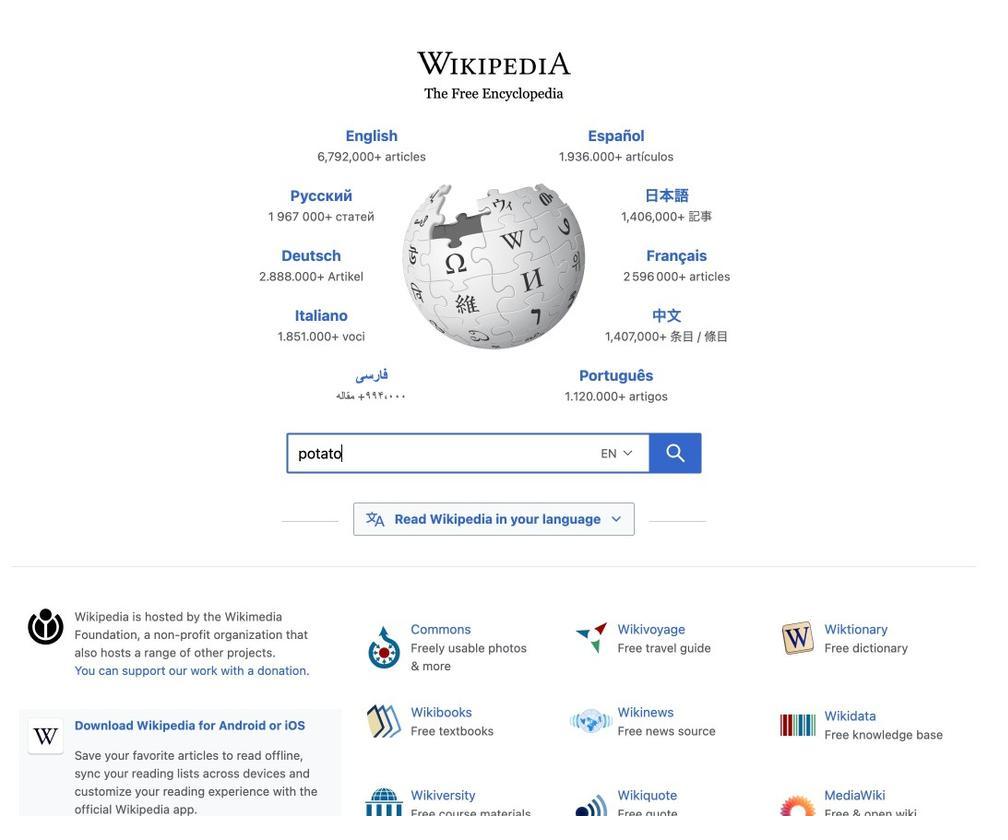 Task type: locate. For each thing, give the bounding box(es) containing it.
top languages element
[[239, 125, 749, 425]]

None search field
[[245, 428, 744, 485]]

None search field
[[287, 433, 650, 474]]

other projects element
[[350, 608, 977, 817]]



